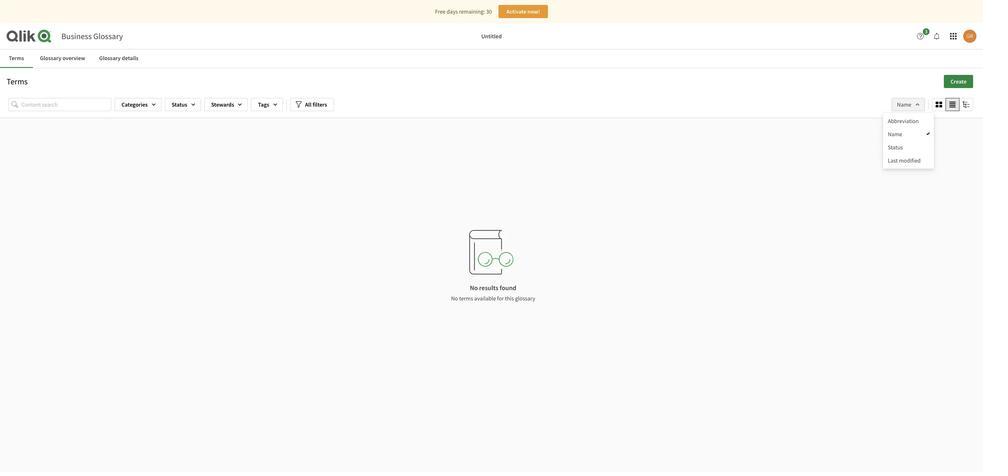 Task type: vqa. For each thing, say whether or not it's contained in the screenshot.
more
no



Task type: locate. For each thing, give the bounding box(es) containing it.
glossary overview
[[40, 54, 85, 62]]

Content search text field
[[21, 98, 111, 111]]

glossary inside glossary overview button
[[40, 54, 61, 62]]

0 vertical spatial no
[[470, 284, 478, 292]]

glossary inside glossary details button
[[99, 54, 121, 62]]

abbreviation option
[[884, 115, 935, 128]]

no
[[470, 284, 478, 292], [451, 295, 458, 302]]

name button
[[892, 98, 926, 111]]

name inside dropdown button
[[898, 101, 912, 108]]

name
[[898, 101, 912, 108], [889, 131, 903, 138]]

last modified option
[[884, 154, 935, 167]]

no up terms
[[470, 284, 478, 292]]

details
[[122, 54, 138, 62]]

1 vertical spatial name
[[889, 131, 903, 138]]

name inside option
[[889, 131, 903, 138]]

modified
[[900, 157, 921, 165]]

now!
[[528, 8, 540, 15]]

activate
[[507, 8, 527, 15]]

list box containing abbreviation
[[884, 113, 935, 169]]

30
[[487, 8, 492, 15]]

list box
[[884, 113, 935, 169]]

tab list
[[0, 49, 984, 68]]

days
[[447, 8, 458, 15]]

glossary up the glossary details
[[93, 31, 123, 41]]

no left terms
[[451, 295, 458, 302]]

create button
[[945, 75, 974, 88]]

business
[[61, 31, 92, 41]]

glossary details
[[99, 54, 138, 62]]

terms
[[459, 295, 473, 302]]

remaining:
[[459, 8, 485, 15]]

name up abbreviation
[[898, 101, 912, 108]]

for
[[497, 295, 504, 302]]

terms
[[9, 54, 24, 62], [7, 76, 28, 86]]

glossary left details
[[99, 54, 121, 62]]

list box inside 'filters' region
[[884, 113, 935, 169]]

status
[[889, 144, 904, 151]]

0 vertical spatial terms
[[9, 54, 24, 62]]

name up status at top
[[889, 131, 903, 138]]

glossary
[[93, 31, 123, 41], [40, 54, 61, 62], [99, 54, 121, 62]]

filters region
[[0, 0, 984, 473]]

untitled element
[[201, 33, 783, 40]]

1 vertical spatial terms
[[7, 76, 28, 86]]

name for name option
[[889, 131, 903, 138]]

glossary left the overview
[[40, 54, 61, 62]]

available
[[475, 295, 496, 302]]

1 vertical spatial no
[[451, 295, 458, 302]]

status option
[[884, 141, 935, 154]]

terms button
[[0, 49, 33, 68]]

name for name dropdown button
[[898, 101, 912, 108]]

0 vertical spatial name
[[898, 101, 912, 108]]

0 horizontal spatial no
[[451, 295, 458, 302]]



Task type: describe. For each thing, give the bounding box(es) containing it.
untitled
[[482, 33, 502, 40]]

tab list containing terms
[[0, 49, 984, 68]]

no results found no terms available for this glossary
[[451, 284, 536, 302]]

overview
[[63, 54, 85, 62]]

name option
[[884, 128, 935, 141]]

1 horizontal spatial no
[[470, 284, 478, 292]]

this
[[505, 295, 514, 302]]

last
[[889, 157, 898, 165]]

free
[[435, 8, 446, 15]]

found
[[500, 284, 517, 292]]

create
[[951, 78, 967, 85]]

glossary details button
[[92, 49, 145, 68]]

glossary for glossary details
[[99, 54, 121, 62]]

business glossary
[[61, 31, 123, 41]]

terms inside button
[[9, 54, 24, 62]]

switch view group
[[933, 98, 974, 111]]

free days remaining: 30
[[435, 8, 492, 15]]

glossary
[[515, 295, 536, 302]]

business glossary element
[[61, 31, 123, 41]]

abbreviation
[[889, 118, 919, 125]]

glossary for glossary overview
[[40, 54, 61, 62]]

activate now!
[[507, 8, 540, 15]]

last modified
[[889, 157, 921, 165]]

glossary overview button
[[33, 49, 92, 68]]

results
[[480, 284, 499, 292]]

activate now! link
[[499, 5, 548, 18]]



